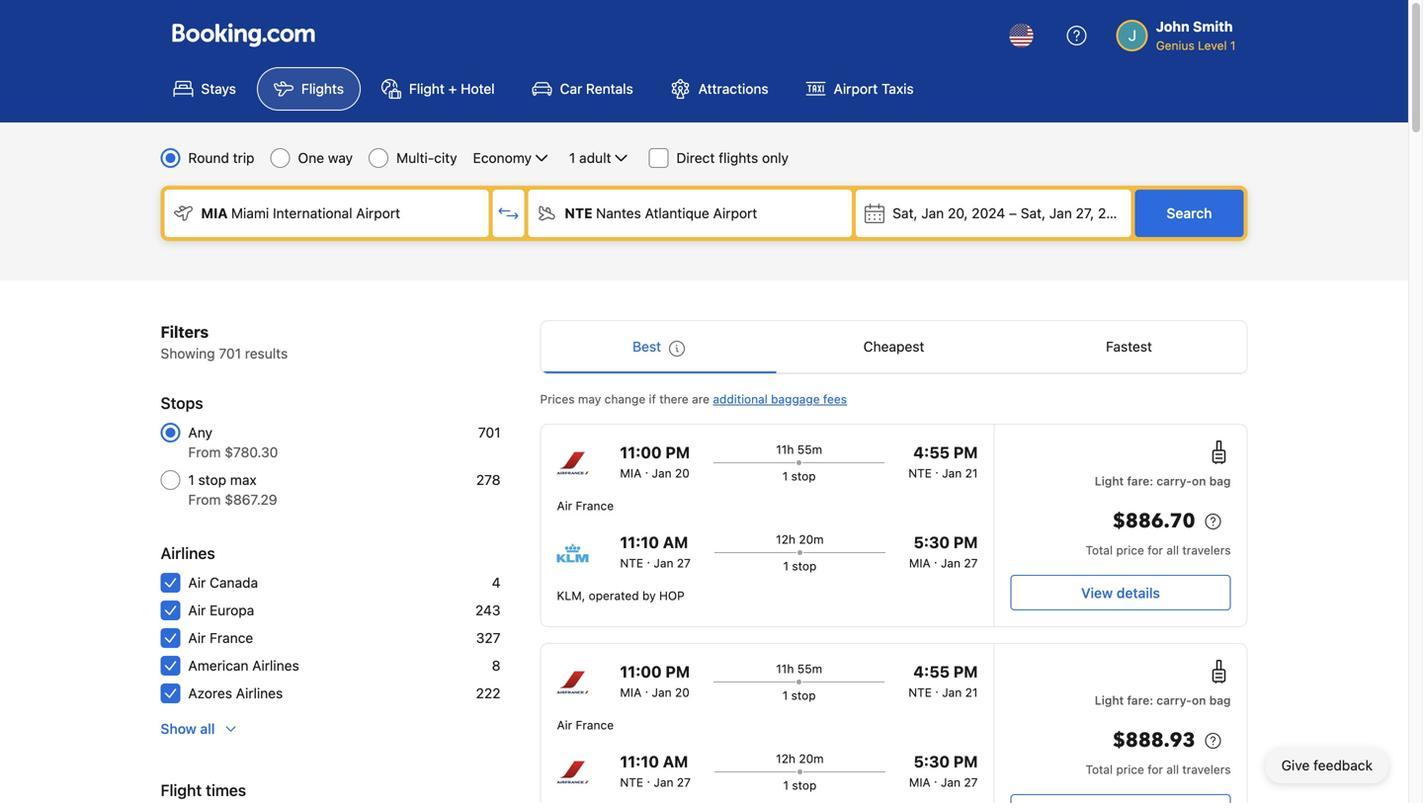 Task type: vqa. For each thing, say whether or not it's contained in the screenshot.
the for within $127.97 Total price for all travelers
no



Task type: locate. For each thing, give the bounding box(es) containing it.
1 vertical spatial 11:00 pm mia . jan 20
[[620, 663, 690, 700]]

on
[[1193, 475, 1207, 488], [1193, 694, 1207, 708]]

multi-
[[397, 150, 434, 166]]

0 vertical spatial 11:10 am nte . jan 27
[[620, 533, 691, 571]]

1 vertical spatial 5:30
[[914, 753, 950, 772]]

1 vertical spatial 55m
[[798, 663, 823, 676]]

on up $888.93
[[1193, 694, 1207, 708]]

1 vertical spatial total price for all travelers
[[1086, 763, 1232, 777]]

1 vertical spatial 20m
[[799, 753, 824, 766]]

1 vertical spatial am
[[663, 753, 689, 772]]

11:10
[[620, 533, 659, 552], [620, 753, 659, 772]]

by
[[643, 589, 656, 603]]

0 vertical spatial 21
[[966, 467, 978, 481]]

701
[[219, 346, 241, 362], [478, 425, 501, 441]]

0 vertical spatial bag
[[1210, 475, 1232, 488]]

for down $888.93
[[1148, 763, 1164, 777]]

0 vertical spatial 55m
[[798, 443, 823, 457]]

0 vertical spatial 4:55
[[914, 444, 950, 462]]

light fare: carry-on bag up $888.93
[[1095, 694, 1232, 708]]

4
[[492, 575, 501, 591]]

1 5:30 pm mia . jan 27 from the top
[[910, 533, 978, 571]]

1 20m from the top
[[799, 533, 824, 547]]

1 21 from the top
[[966, 467, 978, 481]]

1 light fare: carry-on bag from the top
[[1095, 475, 1232, 488]]

if
[[649, 393, 656, 406]]

2024 left –
[[972, 205, 1006, 222]]

1 vertical spatial all
[[200, 721, 215, 738]]

stop inside the 1 stop max from $867.29
[[198, 472, 227, 488]]

sat, left 20,
[[893, 205, 918, 222]]

0 vertical spatial 4:55 pm nte . jan 21
[[909, 444, 978, 481]]

1 vertical spatial 12h 20m
[[776, 753, 824, 766]]

nte
[[565, 205, 593, 222], [909, 467, 932, 481], [620, 557, 644, 571], [909, 686, 932, 700], [620, 776, 644, 790]]

1 vertical spatial fare:
[[1128, 694, 1154, 708]]

5:30 pm mia . jan 27
[[910, 533, 978, 571], [910, 753, 978, 790]]

adult
[[580, 150, 612, 166]]

0 vertical spatial 701
[[219, 346, 241, 362]]

2 12h 20m from the top
[[776, 753, 824, 766]]

light up $886.70 region
[[1095, 475, 1125, 488]]

total down $886.70 region
[[1086, 544, 1114, 558]]

2024 right 27,
[[1099, 205, 1132, 222]]

1 horizontal spatial 701
[[478, 425, 501, 441]]

price for $886.70
[[1117, 544, 1145, 558]]

all right "show"
[[200, 721, 215, 738]]

1 from from the top
[[188, 444, 221, 461]]

all inside button
[[200, 721, 215, 738]]

booking.com logo image
[[173, 23, 315, 47], [173, 23, 315, 47]]

pm
[[666, 444, 690, 462], [954, 444, 978, 462], [954, 533, 978, 552], [666, 663, 690, 682], [954, 663, 978, 682], [954, 753, 978, 772]]

0 horizontal spatial flight
[[161, 782, 202, 800]]

1 vertical spatial flight
[[161, 782, 202, 800]]

0 vertical spatial 20
[[675, 467, 690, 481]]

carry- up $886.70
[[1157, 475, 1193, 488]]

car rentals link
[[516, 67, 650, 111]]

trip
[[233, 150, 255, 166]]

+
[[449, 81, 457, 97]]

additional baggage fees link
[[713, 393, 847, 406]]

11:00 pm mia . jan 20 down if on the left of the page
[[620, 444, 690, 481]]

1 vertical spatial travelers
[[1183, 763, 1232, 777]]

sat, right –
[[1021, 205, 1046, 222]]

1 vertical spatial 12h
[[776, 753, 796, 766]]

0 vertical spatial 5:30 pm mia . jan 27
[[910, 533, 978, 571]]

tab list containing best
[[541, 321, 1247, 375]]

nantes
[[596, 205, 642, 222]]

all down $888.93
[[1167, 763, 1180, 777]]

fare:
[[1128, 475, 1154, 488], [1128, 694, 1154, 708]]

are
[[692, 393, 710, 406]]

2 for from the top
[[1148, 763, 1164, 777]]

0 vertical spatial 20m
[[799, 533, 824, 547]]

there
[[660, 393, 689, 406]]

0 horizontal spatial 2024
[[972, 205, 1006, 222]]

1 adult
[[570, 150, 612, 166]]

1 vertical spatial airlines
[[252, 658, 299, 674]]

2 20 from the top
[[675, 686, 690, 700]]

1 vertical spatial 4:55
[[914, 663, 950, 682]]

all down $886.70
[[1167, 544, 1180, 558]]

0 vertical spatial air france
[[557, 499, 614, 513]]

1 horizontal spatial airport
[[714, 205, 758, 222]]

1 11h from the top
[[776, 443, 794, 457]]

27
[[677, 557, 691, 571], [965, 557, 978, 571], [677, 776, 691, 790], [965, 776, 978, 790]]

12h
[[776, 533, 796, 547], [776, 753, 796, 766]]

price down $886.70 region
[[1117, 544, 1145, 558]]

total price for all travelers down $886.70
[[1086, 544, 1232, 558]]

flight left + at left
[[409, 81, 445, 97]]

2 11:10 from the top
[[620, 753, 659, 772]]

stop
[[792, 470, 816, 484], [198, 472, 227, 488], [792, 560, 817, 574], [792, 689, 816, 703], [792, 779, 817, 793]]

europa
[[210, 603, 254, 619]]

1 vertical spatial france
[[210, 630, 253, 647]]

1 for from the top
[[1148, 544, 1164, 558]]

from inside the 1 stop max from $867.29
[[188, 492, 221, 508]]

airlines up air canada at the bottom left of page
[[161, 544, 215, 563]]

max
[[230, 472, 257, 488]]

1 vertical spatial 4:55 pm nte . jan 21
[[909, 663, 978, 700]]

air for 327
[[188, 630, 206, 647]]

hop
[[660, 589, 685, 603]]

airport right the international
[[356, 205, 401, 222]]

travelers down $888.93
[[1183, 763, 1232, 777]]

0 vertical spatial france
[[576, 499, 614, 513]]

0 vertical spatial am
[[663, 533, 689, 552]]

flight for flight times
[[161, 782, 202, 800]]

0 horizontal spatial airport
[[356, 205, 401, 222]]

0 vertical spatial 12h 20m
[[776, 533, 824, 547]]

total for $888.93
[[1086, 763, 1114, 777]]

0 vertical spatial 11:00
[[620, 444, 662, 462]]

sat,
[[893, 205, 918, 222], [1021, 205, 1046, 222]]

1 vertical spatial 11h 55m
[[776, 663, 823, 676]]

222
[[476, 686, 501, 702]]

total price for all travelers for $886.70
[[1086, 544, 1232, 558]]

0 vertical spatial 11h
[[776, 443, 794, 457]]

air canada
[[188, 575, 258, 591]]

1 4:55 pm nte . jan 21 from the top
[[909, 444, 978, 481]]

2 11:10 am nte . jan 27 from the top
[[620, 753, 691, 790]]

1 vertical spatial 11:00
[[620, 663, 662, 682]]

airlines up the "azores airlines" on the left of page
[[252, 658, 299, 674]]

airport for mia miami international airport
[[356, 205, 401, 222]]

from down any
[[188, 444, 221, 461]]

11:10 am nte . jan 27
[[620, 533, 691, 571], [620, 753, 691, 790]]

0 vertical spatial 5:30
[[914, 533, 950, 552]]

0 vertical spatial flight
[[409, 81, 445, 97]]

20
[[675, 467, 690, 481], [675, 686, 690, 700]]

azores
[[188, 686, 232, 702]]

1 total price for all travelers from the top
[[1086, 544, 1232, 558]]

1 11h 55m from the top
[[776, 443, 823, 457]]

1 horizontal spatial 2024
[[1099, 205, 1132, 222]]

attractions link
[[654, 67, 786, 111]]

0 vertical spatial fare:
[[1128, 475, 1154, 488]]

11h 55m
[[776, 443, 823, 457], [776, 663, 823, 676]]

0 vertical spatial 11h 55m
[[776, 443, 823, 457]]

price down $888.93 "region"
[[1117, 763, 1145, 777]]

2024
[[972, 205, 1006, 222], [1099, 205, 1132, 222]]

fare: up $886.70
[[1128, 475, 1154, 488]]

carry- up $888.93
[[1157, 694, 1193, 708]]

2 12h from the top
[[776, 753, 796, 766]]

1 inside the 1 stop max from $867.29
[[188, 472, 195, 488]]

701 left "results"
[[219, 346, 241, 362]]

$888.93 region
[[1011, 726, 1232, 761]]

total price for all travelers down $888.93
[[1086, 763, 1232, 777]]

2 5:30 from the top
[[914, 753, 950, 772]]

0 vertical spatial carry-
[[1157, 475, 1193, 488]]

multi-city
[[397, 150, 457, 166]]

1 carry- from the top
[[1157, 475, 1193, 488]]

2 vertical spatial airlines
[[236, 686, 283, 702]]

.
[[645, 463, 649, 477], [936, 463, 939, 477], [647, 553, 651, 567], [934, 553, 938, 567], [645, 682, 649, 696], [936, 682, 939, 696], [647, 772, 651, 786], [934, 772, 938, 786]]

1 travelers from the top
[[1183, 544, 1232, 558]]

0 vertical spatial total
[[1086, 544, 1114, 558]]

0 vertical spatial travelers
[[1183, 544, 1232, 558]]

2 total price for all travelers from the top
[[1086, 763, 1232, 777]]

1 vertical spatial carry-
[[1157, 694, 1193, 708]]

55m
[[798, 443, 823, 457], [798, 663, 823, 676]]

–
[[1010, 205, 1018, 222]]

miami
[[231, 205, 269, 222]]

airport down direct flights only
[[714, 205, 758, 222]]

1 vertical spatial 11:10
[[620, 753, 659, 772]]

2 vertical spatial france
[[576, 719, 614, 733]]

701 up 278
[[478, 425, 501, 441]]

direct flights only
[[677, 150, 789, 166]]

0 vertical spatial from
[[188, 444, 221, 461]]

air for 4
[[188, 575, 206, 591]]

on up $886.70
[[1193, 475, 1207, 488]]

from inside any from $780.30
[[188, 444, 221, 461]]

mia
[[201, 205, 228, 222], [620, 467, 642, 481], [910, 557, 931, 571], [620, 686, 642, 700], [910, 776, 931, 790]]

1 vertical spatial 5:30 pm mia . jan 27
[[910, 753, 978, 790]]

travelers for $888.93
[[1183, 763, 1232, 777]]

travelers down $886.70
[[1183, 544, 1232, 558]]

travelers
[[1183, 544, 1232, 558], [1183, 763, 1232, 777]]

airlines
[[161, 544, 215, 563], [252, 658, 299, 674], [236, 686, 283, 702]]

2 from from the top
[[188, 492, 221, 508]]

1 vertical spatial total
[[1086, 763, 1114, 777]]

20 down hop
[[675, 686, 690, 700]]

1 vertical spatial 11h
[[776, 663, 794, 676]]

1
[[1231, 39, 1237, 52], [570, 150, 576, 166], [783, 470, 788, 484], [188, 472, 195, 488], [784, 560, 789, 574], [783, 689, 788, 703], [784, 779, 789, 793]]

change
[[605, 393, 646, 406]]

total down $888.93 "region"
[[1086, 763, 1114, 777]]

20 down there
[[675, 467, 690, 481]]

1 vertical spatial light fare: carry-on bag
[[1095, 694, 1232, 708]]

2 travelers from the top
[[1183, 763, 1232, 777]]

0 vertical spatial 11:10
[[620, 533, 659, 552]]

am
[[663, 533, 689, 552], [663, 753, 689, 772]]

showing
[[161, 346, 215, 362]]

1 vertical spatial 20
[[675, 686, 690, 700]]

all for $886.70
[[1167, 544, 1180, 558]]

light fare: carry-on bag
[[1095, 475, 1232, 488], [1095, 694, 1232, 708]]

0 vertical spatial 12h
[[776, 533, 796, 547]]

0 vertical spatial total price for all travelers
[[1086, 544, 1232, 558]]

1 vertical spatial light
[[1095, 694, 1125, 708]]

1 11:10 am nte . jan 27 from the top
[[620, 533, 691, 571]]

0 horizontal spatial 701
[[219, 346, 241, 362]]

filters
[[161, 323, 209, 342]]

243
[[476, 603, 501, 619]]

tab list
[[541, 321, 1247, 375]]

fare: up $888.93
[[1128, 694, 1154, 708]]

11:00 pm mia . jan 20 down by
[[620, 663, 690, 700]]

1 vertical spatial 11:10 am nte . jan 27
[[620, 753, 691, 790]]

$867.29
[[225, 492, 277, 508]]

2 price from the top
[[1117, 763, 1145, 777]]

1 12h 20m from the top
[[776, 533, 824, 547]]

0 vertical spatial all
[[1167, 544, 1180, 558]]

airport left taxis
[[834, 81, 878, 97]]

1 horizontal spatial flight
[[409, 81, 445, 97]]

flight + hotel link
[[365, 67, 512, 111]]

1 vertical spatial 21
[[966, 686, 978, 700]]

0 vertical spatial light
[[1095, 475, 1125, 488]]

city
[[434, 150, 457, 166]]

2 fare: from the top
[[1128, 694, 1154, 708]]

11:00
[[620, 444, 662, 462], [620, 663, 662, 682]]

light fare: carry-on bag up $886.70
[[1095, 475, 1232, 488]]

2 4:55 pm nte . jan 21 from the top
[[909, 663, 978, 700]]

0 vertical spatial for
[[1148, 544, 1164, 558]]

from left '$867.29'
[[188, 492, 221, 508]]

701 inside filters showing 701 results
[[219, 346, 241, 362]]

airlines down american airlines
[[236, 686, 283, 702]]

2 11:00 from the top
[[620, 663, 662, 682]]

1 vertical spatial price
[[1117, 763, 1145, 777]]

filters showing 701 results
[[161, 323, 288, 362]]

light up $888.93 "region"
[[1095, 694, 1125, 708]]

prices may change if there are additional baggage fees
[[540, 393, 847, 406]]

1 price from the top
[[1117, 544, 1145, 558]]

0 vertical spatial on
[[1193, 475, 1207, 488]]

0 vertical spatial price
[[1117, 544, 1145, 558]]

0 vertical spatial airlines
[[161, 544, 215, 563]]

1 vertical spatial bag
[[1210, 694, 1232, 708]]

flight left times
[[161, 782, 202, 800]]

best image
[[669, 341, 685, 357], [669, 341, 685, 357]]

1 horizontal spatial sat,
[[1021, 205, 1046, 222]]

total
[[1086, 544, 1114, 558], [1086, 763, 1114, 777]]

klm, operated by hop
[[557, 589, 685, 603]]

airport
[[834, 81, 878, 97], [356, 205, 401, 222], [714, 205, 758, 222]]

flight
[[409, 81, 445, 97], [161, 782, 202, 800]]

2 vertical spatial all
[[1167, 763, 1180, 777]]

all for $888.93
[[1167, 763, 1180, 777]]

for down $886.70
[[1148, 544, 1164, 558]]

1 light from the top
[[1095, 475, 1125, 488]]

0 horizontal spatial sat,
[[893, 205, 918, 222]]

12h 20m
[[776, 533, 824, 547], [776, 753, 824, 766]]

2 carry- from the top
[[1157, 694, 1193, 708]]

1 vertical spatial for
[[1148, 763, 1164, 777]]

from
[[188, 444, 221, 461], [188, 492, 221, 508]]

2 am from the top
[[663, 753, 689, 772]]

1 vertical spatial from
[[188, 492, 221, 508]]

2 total from the top
[[1086, 763, 1114, 777]]

1 total from the top
[[1086, 544, 1114, 558]]

11:00 down by
[[620, 663, 662, 682]]

american airlines
[[188, 658, 299, 674]]

0 vertical spatial 11:00 pm mia . jan 20
[[620, 444, 690, 481]]

0 vertical spatial light fare: carry-on bag
[[1095, 475, 1232, 488]]

carry-
[[1157, 475, 1193, 488], [1157, 694, 1193, 708]]

1 bag from the top
[[1210, 475, 1232, 488]]

1 vertical spatial on
[[1193, 694, 1207, 708]]

11:00 down if on the left of the page
[[620, 444, 662, 462]]



Task type: describe. For each thing, give the bounding box(es) containing it.
klm,
[[557, 589, 586, 603]]

airport for nte nantes atlantique airport
[[714, 205, 758, 222]]

level
[[1199, 39, 1228, 52]]

stays link
[[157, 67, 253, 111]]

john smith genius level 1
[[1157, 18, 1237, 52]]

best
[[633, 339, 662, 355]]

2 on from the top
[[1193, 694, 1207, 708]]

$888.93
[[1113, 728, 1196, 755]]

flights
[[302, 81, 344, 97]]

view
[[1082, 585, 1114, 602]]

sat, jan 20, 2024 – sat, jan 27, 2024 button
[[857, 190, 1132, 237]]

1 adult button
[[568, 146, 633, 170]]

$780.30
[[225, 444, 278, 461]]

2 vertical spatial air france
[[557, 719, 614, 733]]

278
[[476, 472, 501, 488]]

1 vertical spatial air france
[[188, 630, 253, 647]]

air for 243
[[188, 603, 206, 619]]

hotel
[[461, 81, 495, 97]]

round trip
[[188, 150, 255, 166]]

search
[[1167, 205, 1213, 222]]

2 light fare: carry-on bag from the top
[[1095, 694, 1232, 708]]

1 fare: from the top
[[1128, 475, 1154, 488]]

1 11:10 from the top
[[620, 533, 659, 552]]

1 55m from the top
[[798, 443, 823, 457]]

may
[[578, 393, 601, 406]]

view details
[[1082, 585, 1161, 602]]

give feedback
[[1282, 758, 1374, 774]]

1 am from the top
[[663, 533, 689, 552]]

flight times
[[161, 782, 246, 800]]

mia miami international airport
[[201, 205, 401, 222]]

stops
[[161, 394, 203, 413]]

fastest
[[1107, 339, 1153, 355]]

flight + hotel
[[409, 81, 495, 97]]

show all
[[161, 721, 215, 738]]

give feedback button
[[1266, 749, 1389, 784]]

fees
[[824, 393, 847, 406]]

results
[[245, 346, 288, 362]]

1 on from the top
[[1193, 475, 1207, 488]]

2 4:55 from the top
[[914, 663, 950, 682]]

search button
[[1136, 190, 1244, 237]]

airport taxis
[[834, 81, 914, 97]]

327
[[476, 630, 501, 647]]

show
[[161, 721, 197, 738]]

taxis
[[882, 81, 914, 97]]

car rentals
[[560, 81, 634, 97]]

airlines for azores airlines
[[236, 686, 283, 702]]

2 bag from the top
[[1210, 694, 1232, 708]]

2 11h from the top
[[776, 663, 794, 676]]

1 sat, from the left
[[893, 205, 918, 222]]

baggage
[[771, 393, 820, 406]]

cheapest button
[[777, 321, 1012, 373]]

any from $780.30
[[188, 425, 278, 461]]

2 5:30 pm mia . jan 27 from the top
[[910, 753, 978, 790]]

round
[[188, 150, 229, 166]]

airport taxis link
[[790, 67, 931, 111]]

any
[[188, 425, 213, 441]]

feedback
[[1314, 758, 1374, 774]]

atlantique
[[645, 205, 710, 222]]

car
[[560, 81, 583, 97]]

best button
[[541, 321, 777, 373]]

flights link
[[257, 67, 361, 111]]

american
[[188, 658, 249, 674]]

20,
[[948, 205, 969, 222]]

2 55m from the top
[[798, 663, 823, 676]]

for for $888.93
[[1148, 763, 1164, 777]]

genius
[[1157, 39, 1195, 52]]

canada
[[210, 575, 258, 591]]

27,
[[1076, 205, 1095, 222]]

international
[[273, 205, 353, 222]]

view details button
[[1011, 576, 1232, 611]]

8
[[492, 658, 501, 674]]

1 11:00 pm mia . jan 20 from the top
[[620, 444, 690, 481]]

azores airlines
[[188, 686, 283, 702]]

rentals
[[586, 81, 634, 97]]

operated
[[589, 589, 639, 603]]

one way
[[298, 150, 353, 166]]

2 light from the top
[[1095, 694, 1125, 708]]

1 20 from the top
[[675, 467, 690, 481]]

2 sat, from the left
[[1021, 205, 1046, 222]]

smith
[[1194, 18, 1234, 35]]

$886.70
[[1113, 508, 1196, 535]]

1 11:00 from the top
[[620, 444, 662, 462]]

1 stop max from $867.29
[[188, 472, 277, 508]]

show all button
[[153, 712, 247, 748]]

airlines for american airlines
[[252, 658, 299, 674]]

air europa
[[188, 603, 254, 619]]

2 20m from the top
[[799, 753, 824, 766]]

total for $886.70
[[1086, 544, 1114, 558]]

fastest button
[[1012, 321, 1247, 373]]

flights
[[719, 150, 759, 166]]

total price for all travelers for $888.93
[[1086, 763, 1232, 777]]

travelers for $886.70
[[1183, 544, 1232, 558]]

details
[[1117, 585, 1161, 602]]

2 11:00 pm mia . jan 20 from the top
[[620, 663, 690, 700]]

flight for flight + hotel
[[409, 81, 445, 97]]

2 2024 from the left
[[1099, 205, 1132, 222]]

for for $886.70
[[1148, 544, 1164, 558]]

2 horizontal spatial airport
[[834, 81, 878, 97]]

way
[[328, 150, 353, 166]]

price for $888.93
[[1117, 763, 1145, 777]]

sat, jan 20, 2024 – sat, jan 27, 2024
[[893, 205, 1132, 222]]

1 vertical spatial 701
[[478, 425, 501, 441]]

1 5:30 from the top
[[914, 533, 950, 552]]

cheapest
[[864, 339, 925, 355]]

1 2024 from the left
[[972, 205, 1006, 222]]

only
[[762, 150, 789, 166]]

1 4:55 from the top
[[914, 444, 950, 462]]

1 inside dropdown button
[[570, 150, 576, 166]]

additional
[[713, 393, 768, 406]]

attractions
[[699, 81, 769, 97]]

economy
[[473, 150, 532, 166]]

2 21 from the top
[[966, 686, 978, 700]]

2 11h 55m from the top
[[776, 663, 823, 676]]

1 12h from the top
[[776, 533, 796, 547]]

1 inside john smith genius level 1
[[1231, 39, 1237, 52]]

nte nantes atlantique airport
[[565, 205, 758, 222]]

direct
[[677, 150, 715, 166]]

$886.70 region
[[1011, 506, 1232, 542]]

john
[[1157, 18, 1190, 35]]

give
[[1282, 758, 1311, 774]]

prices
[[540, 393, 575, 406]]



